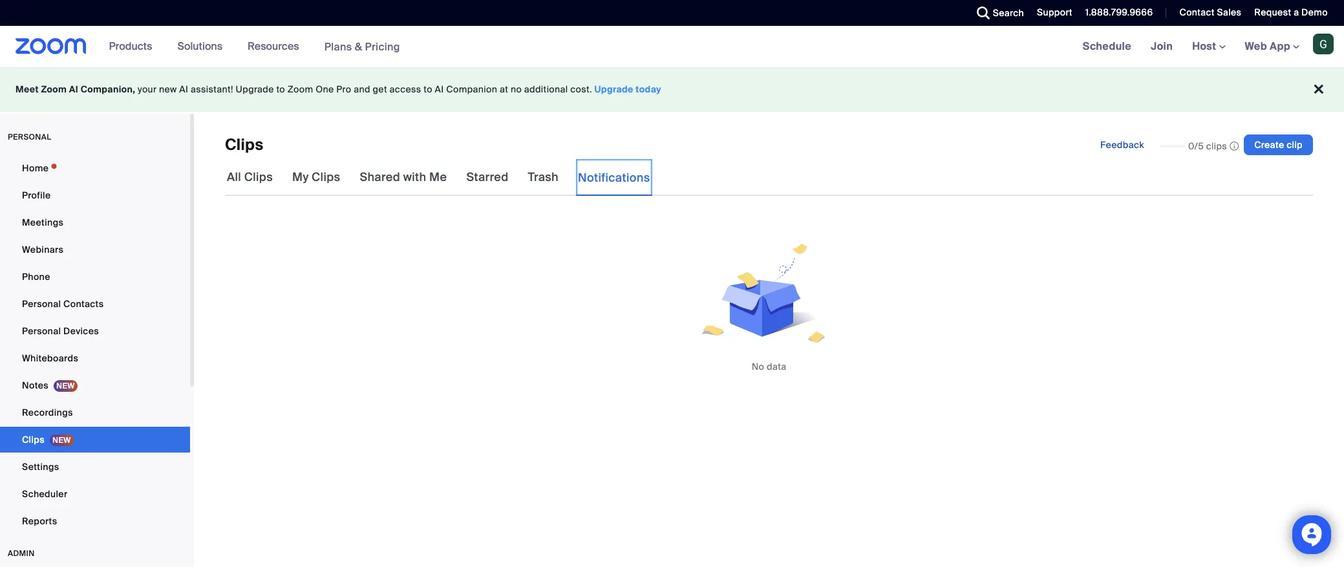 Task type: locate. For each thing, give the bounding box(es) containing it.
companion,
[[81, 83, 135, 95]]

host button
[[1192, 39, 1226, 53]]

contacts
[[63, 298, 104, 310]]

search
[[993, 7, 1024, 19]]

profile
[[22, 189, 51, 201]]

personal contacts
[[22, 298, 104, 310]]

cost.
[[570, 83, 592, 95]]

clips right my
[[312, 169, 340, 185]]

upgrade
[[236, 83, 274, 95], [595, 83, 634, 95]]

schedule
[[1083, 39, 1132, 53]]

clips link
[[0, 427, 190, 453]]

1 horizontal spatial zoom
[[288, 83, 313, 95]]

assistant!
[[191, 83, 233, 95]]

ai left companion
[[435, 83, 444, 95]]

feedback
[[1101, 139, 1145, 151]]

2 horizontal spatial ai
[[435, 83, 444, 95]]

meet zoom ai companion, footer
[[0, 67, 1344, 112]]

0 horizontal spatial to
[[276, 83, 285, 95]]

request a demo
[[1255, 6, 1328, 18]]

personal for personal contacts
[[22, 298, 61, 310]]

meet
[[16, 83, 39, 95]]

notes link
[[0, 372, 190, 398]]

clips up the "settings"
[[22, 434, 45, 446]]

0/5 clips
[[1188, 140, 1227, 152]]

settings
[[22, 461, 59, 473]]

product information navigation
[[99, 26, 410, 68]]

clips right all
[[244, 169, 273, 185]]

zoom left the one
[[288, 83, 313, 95]]

no
[[511, 83, 522, 95]]

devices
[[63, 325, 99, 337]]

zoom right meet
[[41, 83, 67, 95]]

shared with me tab
[[358, 159, 449, 195]]

1 vertical spatial personal
[[22, 325, 61, 337]]

1 ai from the left
[[69, 83, 78, 95]]

banner containing products
[[0, 26, 1344, 68]]

1 zoom from the left
[[41, 83, 67, 95]]

2 personal from the top
[[22, 325, 61, 337]]

0 horizontal spatial upgrade
[[236, 83, 274, 95]]

upgrade right cost.
[[595, 83, 634, 95]]

recordings link
[[0, 400, 190, 425]]

get
[[373, 83, 387, 95]]

plans & pricing link
[[324, 40, 400, 53], [324, 40, 400, 53]]

clips
[[225, 134, 264, 155], [244, 169, 273, 185], [312, 169, 340, 185], [22, 434, 45, 446]]

data
[[767, 361, 787, 373]]

0 vertical spatial personal
[[22, 298, 61, 310]]

1.888.799.9666 button
[[1076, 0, 1156, 26], [1086, 6, 1153, 18]]

1 horizontal spatial upgrade
[[595, 83, 634, 95]]

personal
[[22, 298, 61, 310], [22, 325, 61, 337]]

contact sales link
[[1170, 0, 1245, 26], [1180, 6, 1242, 18]]

profile picture image
[[1313, 34, 1334, 54]]

companion
[[446, 83, 497, 95]]

to down resources dropdown button
[[276, 83, 285, 95]]

starred tab
[[465, 159, 511, 195]]

join
[[1151, 39, 1173, 53]]

home
[[22, 162, 49, 174]]

tabs of clips tab list
[[225, 159, 652, 196]]

zoom logo image
[[16, 38, 86, 54]]

0 horizontal spatial ai
[[69, 83, 78, 95]]

pricing
[[365, 40, 400, 53]]

clips inside all clips tab
[[244, 169, 273, 185]]

with
[[403, 169, 426, 185]]

2 upgrade from the left
[[595, 83, 634, 95]]

support link
[[1028, 0, 1076, 26], [1037, 6, 1073, 18]]

1 horizontal spatial ai
[[179, 83, 188, 95]]

home link
[[0, 155, 190, 181]]

ai right new
[[179, 83, 188, 95]]

1 personal from the top
[[22, 298, 61, 310]]

trash tab
[[526, 159, 561, 195]]

access
[[390, 83, 421, 95]]

create clip button
[[1244, 134, 1313, 155]]

1 upgrade from the left
[[236, 83, 274, 95]]

1 horizontal spatial to
[[424, 83, 433, 95]]

at
[[500, 83, 508, 95]]

personal down phone
[[22, 298, 61, 310]]

search button
[[967, 0, 1028, 26]]

zoom
[[41, 83, 67, 95], [288, 83, 313, 95]]

ai left the companion,
[[69, 83, 78, 95]]

webinars link
[[0, 237, 190, 263]]

meetings navigation
[[1073, 26, 1344, 68]]

all clips tab
[[225, 159, 275, 195]]

upgrade down the product information navigation on the top left of page
[[236, 83, 274, 95]]

clip
[[1287, 139, 1303, 151]]

host
[[1192, 39, 1219, 53]]

resources button
[[248, 26, 305, 67]]

banner
[[0, 26, 1344, 68]]

clips inside clips link
[[22, 434, 45, 446]]

2 to from the left
[[424, 83, 433, 95]]

request a demo link
[[1245, 0, 1344, 26], [1255, 6, 1328, 18]]

shared with me
[[360, 169, 447, 185]]

scheduler link
[[0, 481, 190, 507]]

personal inside "link"
[[22, 298, 61, 310]]

0 horizontal spatial zoom
[[41, 83, 67, 95]]

clips
[[1207, 140, 1227, 152]]

ai
[[69, 83, 78, 95], [179, 83, 188, 95], [435, 83, 444, 95]]

meetings
[[22, 217, 64, 228]]

feedback button
[[1090, 134, 1155, 155]]

join link
[[1141, 26, 1183, 67]]

personal up whiteboards
[[22, 325, 61, 337]]

1 to from the left
[[276, 83, 285, 95]]

to right "access"
[[424, 83, 433, 95]]



Task type: describe. For each thing, give the bounding box(es) containing it.
reports link
[[0, 508, 190, 534]]

phone link
[[0, 264, 190, 290]]

notifications
[[578, 170, 650, 186]]

all clips
[[227, 169, 273, 185]]

clips inside my clips tab
[[312, 169, 340, 185]]

solutions
[[177, 39, 223, 53]]

today
[[636, 83, 662, 95]]

personal devices
[[22, 325, 99, 337]]

whiteboards
[[22, 352, 78, 364]]

a
[[1294, 6, 1299, 18]]

schedule link
[[1073, 26, 1141, 67]]

all
[[227, 169, 241, 185]]

scheduler
[[22, 488, 68, 500]]

2 zoom from the left
[[288, 83, 313, 95]]

clips up all clips
[[225, 134, 264, 155]]

new
[[159, 83, 177, 95]]

plans
[[324, 40, 352, 53]]

personal devices link
[[0, 318, 190, 344]]

resources
[[248, 39, 299, 53]]

products button
[[109, 26, 158, 67]]

settings link
[[0, 454, 190, 480]]

web app
[[1245, 39, 1291, 53]]

my clips tab
[[290, 159, 342, 195]]

and
[[354, 83, 370, 95]]

one
[[316, 83, 334, 95]]

contact sales
[[1180, 6, 1242, 18]]

0/5
[[1188, 140, 1204, 152]]

profile link
[[0, 182, 190, 208]]

additional
[[524, 83, 568, 95]]

pro
[[336, 83, 351, 95]]

whiteboards link
[[0, 345, 190, 371]]

shared
[[360, 169, 400, 185]]

webinars
[[22, 244, 64, 255]]

meetings link
[[0, 210, 190, 235]]

0/5 clips application
[[1160, 140, 1239, 152]]

no data
[[752, 361, 787, 373]]

personal
[[8, 132, 51, 142]]

request
[[1255, 6, 1292, 18]]

contact
[[1180, 6, 1215, 18]]

admin
[[8, 548, 35, 559]]

3 ai from the left
[[435, 83, 444, 95]]

my clips
[[292, 169, 340, 185]]

upgrade today link
[[595, 83, 662, 95]]

1.888.799.9666
[[1086, 6, 1153, 18]]

create clip
[[1255, 139, 1303, 151]]

my
[[292, 169, 309, 185]]

products
[[109, 39, 152, 53]]

web
[[1245, 39, 1267, 53]]

support
[[1037, 6, 1073, 18]]

starred
[[466, 169, 509, 185]]

2 ai from the left
[[179, 83, 188, 95]]

reports
[[22, 515, 57, 527]]

app
[[1270, 39, 1291, 53]]

personal contacts link
[[0, 291, 190, 317]]

personal menu menu
[[0, 155, 190, 535]]

meet zoom ai companion, your new ai assistant! upgrade to zoom one pro and get access to ai companion at no additional cost. upgrade today
[[16, 83, 662, 95]]

your
[[138, 83, 157, 95]]

no
[[752, 361, 765, 373]]

personal for personal devices
[[22, 325, 61, 337]]

web app button
[[1245, 39, 1300, 53]]

sales
[[1217, 6, 1242, 18]]

me
[[429, 169, 447, 185]]

trash
[[528, 169, 559, 185]]

phone
[[22, 271, 50, 283]]

demo
[[1302, 6, 1328, 18]]

solutions button
[[177, 26, 228, 67]]

plans & pricing
[[324, 40, 400, 53]]

create
[[1255, 139, 1285, 151]]

&
[[355, 40, 362, 53]]

notes
[[22, 380, 48, 391]]

recordings
[[22, 407, 73, 418]]



Task type: vqa. For each thing, say whether or not it's contained in the screenshot.
Home link
yes



